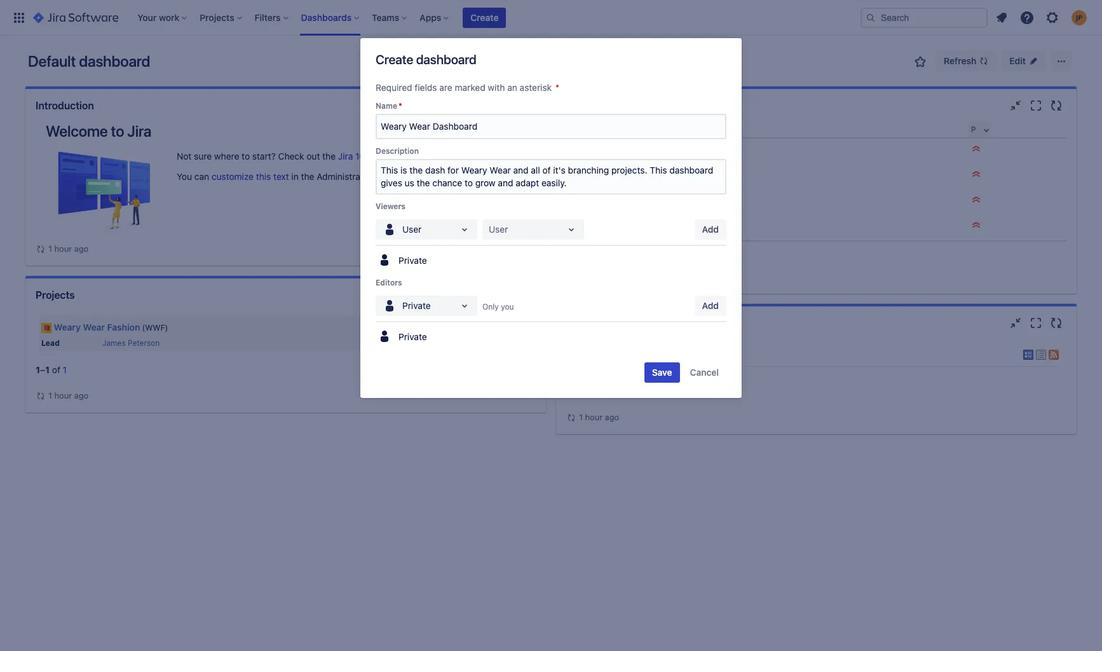 Task type: vqa. For each thing, say whether or not it's contained in the screenshot.
Activity Streams's the hour
yes



Task type: describe. For each thing, give the bounding box(es) containing it.
minimize introduction image
[[478, 98, 493, 113]]

weary wear fashion link
[[54, 322, 140, 332]]

private for user
[[399, 255, 427, 266]]

you
[[177, 171, 192, 182]]

introduction region
[[36, 122, 536, 255]]

course
[[487, 151, 515, 162]]

section.
[[379, 171, 411, 182]]

0 vertical spatial jira
[[127, 122, 152, 140]]

activity
[[567, 317, 603, 329]]

required
[[376, 82, 413, 93]]

create banner
[[0, 0, 1103, 36]]

customize this text link
[[212, 171, 289, 182]]

create for create dashboard
[[376, 52, 413, 67]]

edit
[[1010, 55, 1026, 66]]

101
[[356, 151, 369, 162]]

not
[[177, 151, 192, 162]]

james peterson
[[102, 338, 160, 348]]

silos
[[719, 170, 738, 181]]

welcome to jira
[[46, 122, 152, 140]]

0 vertical spatial design
[[623, 144, 652, 155]]

no activity was found
[[578, 373, 660, 383]]

projects
[[36, 289, 75, 301]]

1 horizontal spatial *
[[556, 82, 560, 93]]

ago for projects
[[74, 390, 89, 401]]

1 vertical spatial *
[[399, 101, 402, 111]]

editors
[[376, 278, 402, 287]]

Editors text field
[[382, 300, 385, 312]]

1 inside introduction "region"
[[48, 244, 52, 254]]

peterson
[[128, 338, 160, 348]]

your company jira
[[574, 347, 688, 362]]

no
[[578, 373, 588, 383]]

wwf-2 link
[[586, 170, 618, 181]]

private for private
[[399, 332, 427, 342]]

hour for activity streams
[[585, 412, 603, 423]]

james peterson link
[[102, 338, 160, 348]]

administration
[[317, 171, 376, 182]]

5
[[613, 221, 618, 231]]

start?
[[252, 151, 276, 162]]

this
[[256, 171, 271, 182]]

and
[[397, 151, 412, 162]]

design the weary wear site
[[623, 144, 736, 155]]

atlassian training course link
[[415, 151, 515, 162]]

asterisk
[[520, 82, 552, 93]]

dashboard for default dashboard
[[79, 52, 150, 70]]

hour for introduction
[[54, 244, 72, 254]]

1 vertical spatial private
[[403, 300, 431, 311]]

highest image for product listing design silos
[[972, 169, 982, 179]]

3 highest image from the top
[[972, 195, 982, 205]]

projects region
[[36, 311, 536, 402]]

primary element
[[8, 0, 861, 35]]

task image
[[571, 221, 581, 231]]

an arrow curved in a circular way on the button that refreshes the dashboard image
[[36, 244, 46, 254]]

1 inside activity streams region
[[579, 412, 583, 423]]

sure
[[194, 151, 212, 162]]

1 hour ago for projects
[[48, 390, 89, 401]]

Description text field
[[376, 159, 727, 195]]

create for create
[[471, 12, 499, 23]]

marked
[[455, 82, 486, 93]]

refresh introduction image
[[518, 98, 534, 113]]

only
[[483, 302, 499, 312]]

company
[[603, 347, 659, 362]]

name
[[376, 101, 397, 111]]

hour for projects
[[54, 390, 72, 401]]

save button
[[645, 362, 680, 383]]

welcome
[[46, 122, 108, 140]]

1 link
[[63, 364, 67, 375]]

fashion
[[107, 322, 140, 332]]

where
[[214, 151, 239, 162]]

james
[[102, 338, 126, 348]]

activity streams
[[567, 317, 645, 329]]

streams
[[605, 317, 645, 329]]

maximize assigned to me image
[[1029, 98, 1044, 113]]

wear inside projects region
[[83, 322, 105, 332]]

1 horizontal spatial the
[[323, 151, 336, 162]]

wwf-5
[[586, 221, 618, 231]]

ago for introduction
[[74, 244, 89, 254]]

an arrow curved in a circular way on the button that refreshes the dashboard image for activity streams
[[567, 413, 577, 423]]

product
[[623, 170, 656, 181]]

.
[[515, 151, 518, 162]]

are
[[440, 82, 453, 93]]

found
[[638, 373, 660, 383]]

edit icon image
[[1029, 56, 1039, 66]]

add button for user
[[695, 219, 727, 240]]

training
[[454, 151, 485, 162]]

weary inside projects region
[[54, 322, 81, 332]]

cancel button
[[683, 362, 727, 383]]

1 – 1 of 1
[[36, 364, 67, 375]]

open image for private
[[457, 298, 473, 314]]

jira
[[662, 347, 688, 362]]

2 user from the left
[[489, 224, 508, 235]]

site
[[722, 144, 736, 155]]

(wwf)
[[142, 323, 168, 332]]

design the weary wear site link
[[623, 144, 736, 155]]

check
[[278, 151, 304, 162]]

listing
[[658, 170, 685, 181]]

highest image for design the weary wear site
[[972, 144, 982, 154]]

was
[[621, 373, 636, 383]]

activity streams region
[[567, 339, 1067, 424]]

– for 4
[[576, 245, 581, 256]]

weary wear fashion (wwf)
[[54, 322, 168, 332]]



Task type: locate. For each thing, give the bounding box(es) containing it.
your
[[574, 347, 600, 362]]

refresh assigned to me image
[[1049, 98, 1065, 113]]

highest image
[[972, 220, 982, 230]]

1 dashboard from the left
[[79, 52, 150, 70]]

0 vertical spatial *
[[556, 82, 560, 93]]

add button
[[695, 219, 727, 240], [695, 296, 727, 316]]

0 vertical spatial add
[[702, 224, 719, 235]]

of
[[589, 245, 597, 256], [52, 364, 60, 375]]

– for 1
[[40, 364, 45, 375]]

edit link
[[1002, 51, 1047, 71]]

wear up 'james'
[[83, 322, 105, 332]]

– left 1 link
[[40, 364, 45, 375]]

design left "silos"
[[688, 170, 716, 181]]

product listing design silos link
[[623, 170, 738, 181]]

name *
[[376, 101, 402, 111]]

you can customize this text in the administration section.
[[177, 171, 411, 182]]

ago inside projects region
[[74, 390, 89, 401]]

* right asterisk
[[556, 82, 560, 93]]

maximize introduction image
[[498, 98, 513, 113]]

1 vertical spatial hour
[[54, 390, 72, 401]]

jira 101 guide link
[[338, 151, 394, 162]]

save
[[652, 367, 673, 378]]

0 vertical spatial an arrow curved in a circular way on the button that refreshes the dashboard image
[[36, 391, 46, 401]]

refresh activity streams image
[[1049, 315, 1065, 330]]

dashboard
[[79, 52, 150, 70], [416, 52, 477, 67]]

ago inside introduction "region"
[[74, 244, 89, 254]]

private down editors
[[399, 332, 427, 342]]

1 vertical spatial of
[[52, 364, 60, 375]]

jira right welcome
[[127, 122, 152, 140]]

default dashboard
[[28, 52, 150, 70]]

2 vertical spatial private
[[399, 332, 427, 342]]

design up the product
[[623, 144, 652, 155]]

1 hour ago right an arrow curved in a circular way on the button that refreshes the dashboard icon
[[48, 244, 89, 254]]

of for 4
[[589, 245, 597, 256]]

0 vertical spatial –
[[576, 245, 581, 256]]

viewers
[[376, 202, 406, 211]]

out
[[307, 151, 320, 162]]

not sure where to start? check out the jira 101 guide and atlassian training course .
[[177, 151, 518, 162]]

4
[[581, 245, 587, 256], [600, 245, 605, 256]]

hour down 1 link
[[54, 390, 72, 401]]

1 horizontal spatial to
[[242, 151, 250, 162]]

1 hour ago down activity
[[579, 412, 620, 423]]

of for 1
[[52, 364, 60, 375]]

0 horizontal spatial weary
[[54, 322, 81, 332]]

4 down task image
[[581, 245, 587, 256]]

add for user
[[702, 224, 719, 235]]

atlassian
[[415, 151, 451, 162]]

2 wwf- from the top
[[586, 221, 613, 231]]

an arrow curved in a circular way on the button that refreshes the dashboard image inside activity streams region
[[567, 413, 577, 423]]

1 vertical spatial create
[[376, 52, 413, 67]]

1 vertical spatial add button
[[695, 296, 727, 316]]

refresh button
[[937, 51, 997, 71]]

required fields are marked with an asterisk *
[[376, 82, 560, 93]]

0 horizontal spatial of
[[52, 364, 60, 375]]

description
[[376, 146, 419, 156]]

– inside projects region
[[40, 364, 45, 375]]

weary up lead
[[54, 322, 81, 332]]

ago for activity streams
[[605, 412, 620, 423]]

–
[[576, 245, 581, 256], [40, 364, 45, 375]]

0 horizontal spatial wear
[[83, 322, 105, 332]]

weary up product listing design silos link
[[670, 144, 696, 155]]

2 vertical spatial hour
[[585, 412, 603, 423]]

None text field
[[489, 223, 491, 236]]

design
[[623, 144, 652, 155], [688, 170, 716, 181]]

the right in on the left top
[[301, 171, 314, 182]]

create button
[[463, 7, 507, 28]]

1 hour ago inside activity streams region
[[579, 412, 620, 423]]

activity
[[591, 373, 619, 383]]

wwf-5 link
[[586, 221, 618, 231]]

jira software image
[[33, 10, 118, 25], [33, 10, 118, 25]]

hour inside introduction "region"
[[54, 244, 72, 254]]

1 wwf- from the top
[[586, 170, 613, 181]]

hour inside projects region
[[54, 390, 72, 401]]

1 vertical spatial highest image
[[972, 169, 982, 179]]

wwf- right task image
[[586, 221, 613, 231]]

0 vertical spatial hour
[[54, 244, 72, 254]]

0 vertical spatial ago
[[74, 244, 89, 254]]

2 vertical spatial 1 hour ago
[[579, 412, 620, 423]]

weary
[[670, 144, 696, 155], [54, 322, 81, 332]]

0 horizontal spatial design
[[623, 144, 652, 155]]

ago
[[74, 244, 89, 254], [74, 390, 89, 401], [605, 412, 620, 423]]

2 vertical spatial ago
[[605, 412, 620, 423]]

2 horizontal spatial the
[[654, 144, 667, 155]]

hour right an arrow curved in a circular way on the button that refreshes the dashboard icon
[[54, 244, 72, 254]]

0 horizontal spatial dashboard
[[79, 52, 150, 70]]

0 vertical spatial create
[[471, 12, 499, 23]]

of inside assigned to me region
[[589, 245, 597, 256]]

0 horizontal spatial 4
[[581, 245, 587, 256]]

1 vertical spatial –
[[40, 364, 45, 375]]

0 horizontal spatial user
[[403, 224, 422, 235]]

dashboard right default
[[79, 52, 150, 70]]

1 horizontal spatial create
[[471, 12, 499, 23]]

wwf- for 5
[[586, 221, 613, 231]]

hour down activity
[[585, 412, 603, 423]]

*
[[556, 82, 560, 93], [399, 101, 402, 111]]

2 add button from the top
[[695, 296, 727, 316]]

wwf-2 product listing design silos
[[586, 170, 738, 181]]

to right welcome
[[111, 122, 124, 140]]

default
[[28, 52, 76, 70]]

wear left site
[[698, 144, 719, 155]]

4 down the wwf-5 link
[[600, 245, 605, 256]]

1 horizontal spatial 4
[[600, 245, 605, 256]]

refresh
[[945, 55, 977, 66]]

1 horizontal spatial user
[[489, 224, 508, 235]]

1 user from the left
[[403, 224, 422, 235]]

1 vertical spatial weary
[[54, 322, 81, 332]]

an arrow curved in a circular way on the button that refreshes the dashboard image
[[36, 391, 46, 401], [567, 413, 577, 423]]

1 vertical spatial jira
[[338, 151, 353, 162]]

the inside assigned to me region
[[654, 144, 667, 155]]

add
[[702, 224, 719, 235], [702, 300, 719, 311]]

1 vertical spatial wear
[[83, 322, 105, 332]]

private right editors text box
[[403, 300, 431, 311]]

open image
[[457, 222, 473, 237], [564, 222, 579, 237], [457, 298, 473, 314]]

minimize activity streams image
[[1009, 315, 1024, 330]]

weary inside assigned to me region
[[670, 144, 696, 155]]

1 horizontal spatial dashboard
[[416, 52, 477, 67]]

1 – 4 of 4
[[571, 245, 605, 256]]

add button for private
[[695, 296, 727, 316]]

of left 1 link
[[52, 364, 60, 375]]

private up editors
[[399, 255, 427, 266]]

hour inside activity streams region
[[585, 412, 603, 423]]

1 horizontal spatial wear
[[698, 144, 719, 155]]

to left start?
[[242, 151, 250, 162]]

0 horizontal spatial to
[[111, 122, 124, 140]]

1 horizontal spatial of
[[589, 245, 597, 256]]

1 hour ago down 1 link
[[48, 390, 89, 401]]

0 vertical spatial highest image
[[972, 144, 982, 154]]

lead
[[41, 338, 60, 348]]

1 vertical spatial design
[[688, 170, 716, 181]]

open image for user
[[457, 222, 473, 237]]

1 add from the top
[[702, 224, 719, 235]]

user
[[403, 224, 422, 235], [489, 224, 508, 235]]

1 horizontal spatial design
[[688, 170, 716, 181]]

ago inside activity streams region
[[605, 412, 620, 423]]

can
[[194, 171, 209, 182]]

jira left 101
[[338, 151, 353, 162]]

minimize assigned to me image
[[1009, 98, 1024, 113]]

dashboard for create dashboard
[[416, 52, 477, 67]]

with
[[488, 82, 505, 93]]

the right out
[[323, 151, 336, 162]]

private
[[399, 255, 427, 266], [403, 300, 431, 311], [399, 332, 427, 342]]

None field
[[377, 115, 726, 138]]

1 hour ago inside introduction "region"
[[48, 244, 89, 254]]

maximize activity streams image
[[1029, 315, 1044, 330]]

add for private
[[702, 300, 719, 311]]

you
[[501, 302, 514, 312]]

0 horizontal spatial –
[[40, 364, 45, 375]]

2 highest image from the top
[[972, 169, 982, 179]]

2 dashboard from the left
[[416, 52, 477, 67]]

of inside projects region
[[52, 364, 60, 375]]

0 horizontal spatial jira
[[127, 122, 152, 140]]

1 vertical spatial to
[[242, 151, 250, 162]]

of down the wwf-5 link
[[589, 245, 597, 256]]

1 vertical spatial wwf-
[[586, 221, 613, 231]]

0 vertical spatial to
[[111, 122, 124, 140]]

create inside button
[[471, 12, 499, 23]]

0 horizontal spatial create
[[376, 52, 413, 67]]

* right name
[[399, 101, 402, 111]]

– down task image
[[576, 245, 581, 256]]

1 hour ago for activity streams
[[579, 412, 620, 423]]

0 vertical spatial 1 hour ago
[[48, 244, 89, 254]]

0 vertical spatial weary
[[670, 144, 696, 155]]

0 vertical spatial wwf-
[[586, 170, 613, 181]]

1 hour ago for introduction
[[48, 244, 89, 254]]

task image
[[571, 170, 581, 181]]

2 vertical spatial highest image
[[972, 195, 982, 205]]

wwf- right task icon
[[586, 170, 613, 181]]

– inside assigned to me region
[[576, 245, 581, 256]]

1 add button from the top
[[695, 219, 727, 240]]

dashboard up are
[[416, 52, 477, 67]]

guide
[[372, 151, 394, 162]]

p
[[972, 125, 977, 134]]

1 inside assigned to me region
[[571, 245, 576, 256]]

text
[[274, 171, 289, 182]]

0 vertical spatial private
[[399, 255, 427, 266]]

assigned to me region
[[567, 122, 1067, 283]]

introduction
[[36, 100, 94, 111]]

wear
[[698, 144, 719, 155], [83, 322, 105, 332]]

cancel
[[690, 367, 719, 378]]

wwf- for 2
[[586, 170, 613, 181]]

2 add from the top
[[702, 300, 719, 311]]

1 hour ago inside projects region
[[48, 390, 89, 401]]

2 4 from the left
[[600, 245, 605, 256]]

1 vertical spatial 1 hour ago
[[48, 390, 89, 401]]

Search field
[[861, 7, 988, 28]]

an arrow curved in a circular way on the button that refreshes the dashboard image inside projects region
[[36, 391, 46, 401]]

1 horizontal spatial weary
[[670, 144, 696, 155]]

1 highest image from the top
[[972, 144, 982, 154]]

1 vertical spatial an arrow curved in a circular way on the button that refreshes the dashboard image
[[567, 413, 577, 423]]

create dashboard
[[376, 52, 477, 67]]

highest image
[[972, 144, 982, 154], [972, 169, 982, 179], [972, 195, 982, 205]]

customize
[[212, 171, 254, 182]]

jira
[[127, 122, 152, 140], [338, 151, 353, 162]]

1 vertical spatial add
[[702, 300, 719, 311]]

wwf-
[[586, 170, 613, 181], [586, 221, 613, 231]]

1 horizontal spatial –
[[576, 245, 581, 256]]

0 vertical spatial add button
[[695, 219, 727, 240]]

1 horizontal spatial jira
[[338, 151, 353, 162]]

1 vertical spatial ago
[[74, 390, 89, 401]]

1 4 from the left
[[581, 245, 587, 256]]

hour
[[54, 244, 72, 254], [54, 390, 72, 401], [585, 412, 603, 423]]

search image
[[866, 12, 876, 23]]

the up wwf-2 product listing design silos
[[654, 144, 667, 155]]

fields
[[415, 82, 437, 93]]

2
[[613, 170, 618, 181]]

refresh image
[[980, 56, 990, 66]]

an
[[508, 82, 518, 93]]

0 vertical spatial of
[[589, 245, 597, 256]]

0 horizontal spatial the
[[301, 171, 314, 182]]

0 horizontal spatial an arrow curved in a circular way on the button that refreshes the dashboard image
[[36, 391, 46, 401]]

0 vertical spatial wear
[[698, 144, 719, 155]]

wear inside assigned to me region
[[698, 144, 719, 155]]

an arrow curved in a circular way on the button that refreshes the dashboard image for projects
[[36, 391, 46, 401]]

1 horizontal spatial an arrow curved in a circular way on the button that refreshes the dashboard image
[[567, 413, 577, 423]]

create
[[471, 12, 499, 23], [376, 52, 413, 67]]

only you
[[483, 302, 514, 312]]

0 horizontal spatial *
[[399, 101, 402, 111]]

to
[[111, 122, 124, 140], [242, 151, 250, 162]]

in
[[292, 171, 299, 182]]

star default dashboard image
[[913, 54, 929, 69]]



